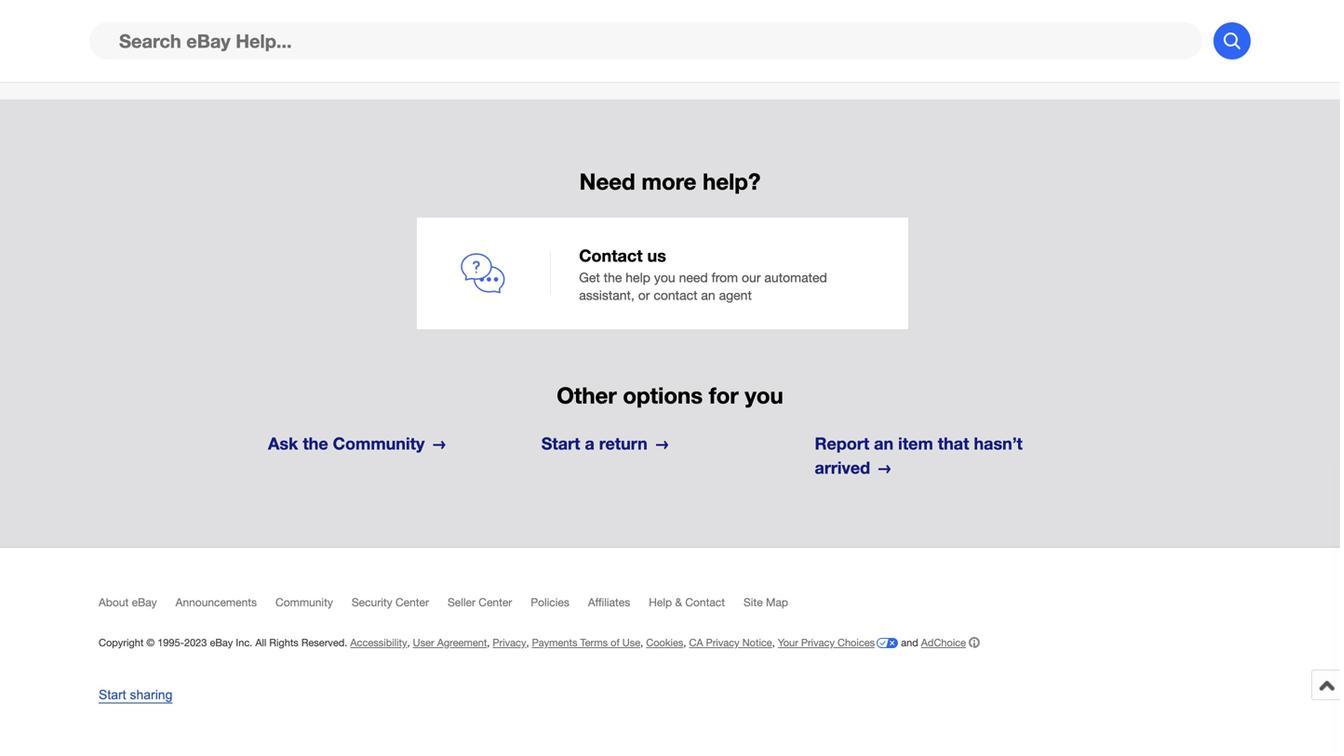 Task type: describe. For each thing, give the bounding box(es) containing it.
2023
[[184, 637, 207, 650]]

start for start a return
[[542, 434, 580, 454]]

ca privacy notice link
[[689, 637, 772, 650]]

©
[[146, 637, 155, 650]]

help
[[649, 596, 672, 610]]

affiliates
[[588, 596, 630, 610]]

contact us get the help you need from our automated assistant, or contact an agent
[[579, 246, 827, 303]]

other options for you
[[557, 383, 784, 409]]

an inside report an item that hasn't arrived
[[874, 434, 894, 454]]

sharing
[[130, 689, 173, 703]]

site map
[[744, 596, 789, 610]]

start for start sharing
[[99, 689, 126, 703]]

us
[[647, 246, 666, 266]]

assistant,
[[579, 288, 635, 303]]

start sharing button
[[99, 689, 173, 704]]

a
[[585, 434, 595, 454]]

notice
[[743, 637, 772, 650]]

announcements
[[176, 596, 257, 610]]

contact inside contact us get the help you need from our automated assistant, or contact an agent
[[579, 246, 643, 266]]

help
[[626, 270, 651, 286]]

&
[[675, 596, 682, 610]]

start a return
[[542, 434, 648, 454]]

report an item that hasn't arrived link
[[815, 432, 1072, 481]]

contact
[[654, 288, 698, 303]]

ca
[[689, 637, 703, 650]]

0 vertical spatial community
[[333, 434, 425, 454]]

1995-
[[157, 637, 184, 650]]

our
[[742, 270, 761, 286]]

1 vertical spatial community
[[276, 596, 333, 610]]

terms
[[580, 637, 608, 650]]

about ebay
[[99, 596, 157, 610]]

an inside contact us get the help you need from our automated assistant, or contact an agent
[[701, 288, 716, 303]]

center for security center
[[396, 596, 429, 610]]

item
[[898, 434, 934, 454]]

other
[[557, 383, 617, 409]]

reserved.
[[301, 637, 348, 650]]

use
[[623, 637, 641, 650]]

seller center
[[448, 596, 512, 610]]

you inside contact us get the help you need from our automated assistant, or contact an agent
[[654, 270, 676, 286]]

of
[[611, 637, 620, 650]]

seller center link
[[448, 596, 531, 618]]

2 privacy from the left
[[706, 637, 740, 650]]

all
[[255, 637, 267, 650]]

automated
[[765, 270, 827, 286]]

adchoice link
[[921, 637, 980, 650]]

privacy link
[[493, 637, 526, 650]]

1 horizontal spatial ebay
[[210, 637, 233, 650]]

help?
[[703, 168, 761, 195]]

1 vertical spatial contact
[[685, 596, 725, 610]]

report an item that hasn't arrived
[[815, 434, 1023, 478]]

site map link
[[744, 596, 807, 618]]

1 vertical spatial you
[[745, 383, 784, 409]]

3 privacy from the left
[[801, 637, 835, 650]]

security center link
[[352, 596, 448, 618]]

accessibility link
[[350, 637, 407, 650]]

ask the community link
[[268, 432, 525, 456]]

1 , from the left
[[407, 637, 410, 650]]

agreement
[[437, 637, 487, 650]]

announcements link
[[176, 596, 276, 618]]

map
[[766, 596, 789, 610]]

0 horizontal spatial ebay
[[132, 596, 157, 610]]



Task type: vqa. For each thing, say whether or not it's contained in the screenshot.
top the
yes



Task type: locate. For each thing, give the bounding box(es) containing it.
need more help?
[[580, 168, 761, 195]]

start left a
[[542, 434, 580, 454]]

privacy right ca
[[706, 637, 740, 650]]

2 , from the left
[[487, 637, 490, 650]]

2 horizontal spatial privacy
[[801, 637, 835, 650]]

0 horizontal spatial contact
[[579, 246, 643, 266]]

ebay
[[132, 596, 157, 610], [210, 637, 233, 650]]

start
[[542, 434, 580, 454], [99, 689, 126, 703]]

an left item
[[874, 434, 894, 454]]

need
[[580, 168, 636, 195]]

choices
[[838, 637, 875, 650]]

cookies link
[[646, 637, 684, 650]]

6 , from the left
[[772, 637, 775, 650]]

1 center from the left
[[396, 596, 429, 610]]

for
[[709, 383, 739, 409]]

ask the community
[[268, 434, 425, 454]]

payments terms of use link
[[532, 637, 641, 650]]

contact up get
[[579, 246, 643, 266]]

, left user
[[407, 637, 410, 650]]

the inside ask the community link
[[303, 434, 328, 454]]

5 , from the left
[[684, 637, 686, 650]]

you
[[654, 270, 676, 286], [745, 383, 784, 409]]

an
[[701, 288, 716, 303], [874, 434, 894, 454]]

0 vertical spatial start
[[542, 434, 580, 454]]

adchoice
[[921, 637, 966, 650]]

0 vertical spatial the
[[604, 270, 622, 286]]

or
[[638, 288, 650, 303]]

copyright © 1995-2023 ebay inc. all rights reserved. accessibility , user agreement , privacy , payments terms of use , cookies , ca privacy notice , your privacy choices
[[99, 637, 875, 650]]

contact
[[579, 246, 643, 266], [685, 596, 725, 610]]

help & contact link
[[649, 596, 744, 618]]

the up assistant,
[[604, 270, 622, 286]]

the
[[604, 270, 622, 286], [303, 434, 328, 454]]

you right for
[[745, 383, 784, 409]]

you up contact
[[654, 270, 676, 286]]

0 horizontal spatial an
[[701, 288, 716, 303]]

privacy right 'your'
[[801, 637, 835, 650]]

1 vertical spatial the
[[303, 434, 328, 454]]

about
[[99, 596, 129, 610]]

and adchoice
[[898, 637, 966, 650]]

need
[[679, 270, 708, 286]]

1 horizontal spatial contact
[[685, 596, 725, 610]]

1 horizontal spatial you
[[745, 383, 784, 409]]

,
[[407, 637, 410, 650], [487, 637, 490, 650], [526, 637, 529, 650], [641, 637, 643, 650], [684, 637, 686, 650], [772, 637, 775, 650]]

ebay left inc.
[[210, 637, 233, 650]]

that
[[938, 434, 970, 454]]

rights
[[269, 637, 299, 650]]

policies
[[531, 596, 570, 610]]

start inside button
[[99, 689, 126, 703]]

about ebay link
[[99, 596, 176, 618]]

copyright
[[99, 637, 144, 650]]

start left sharing
[[99, 689, 126, 703]]

0 vertical spatial contact
[[579, 246, 643, 266]]

hasn't
[[974, 434, 1023, 454]]

accessibility
[[350, 637, 407, 650]]

1 horizontal spatial the
[[604, 270, 622, 286]]

an down the need
[[701, 288, 716, 303]]

security center
[[352, 596, 429, 610]]

, left 'your'
[[772, 637, 775, 650]]

2 center from the left
[[479, 596, 512, 610]]

options
[[623, 383, 703, 409]]

0 vertical spatial ebay
[[132, 596, 157, 610]]

center right the seller
[[479, 596, 512, 610]]

4 , from the left
[[641, 637, 643, 650]]

user agreement link
[[413, 637, 487, 650]]

0 horizontal spatial you
[[654, 270, 676, 286]]

and
[[901, 637, 919, 650]]

the inside contact us get the help you need from our automated assistant, or contact an agent
[[604, 270, 622, 286]]

agent
[[719, 288, 752, 303]]

center right the security
[[396, 596, 429, 610]]

your privacy choices link
[[778, 637, 898, 650]]

1 privacy from the left
[[493, 637, 526, 650]]

get
[[579, 270, 600, 286]]

center
[[396, 596, 429, 610], [479, 596, 512, 610]]

more
[[642, 168, 697, 195]]

arrived
[[815, 458, 871, 478]]

1 vertical spatial an
[[874, 434, 894, 454]]

cookies
[[646, 637, 684, 650]]

ebay right about
[[132, 596, 157, 610]]

payments
[[532, 637, 578, 650]]

1 vertical spatial ebay
[[210, 637, 233, 650]]

1 horizontal spatial start
[[542, 434, 580, 454]]

ask
[[268, 434, 298, 454]]

return
[[599, 434, 648, 454]]

contact right &
[[685, 596, 725, 610]]

, left ca
[[684, 637, 686, 650]]

0 horizontal spatial the
[[303, 434, 328, 454]]

center for seller center
[[479, 596, 512, 610]]

inc.
[[236, 637, 253, 650]]

report
[[815, 434, 870, 454]]

site
[[744, 596, 763, 610]]

help & contact
[[649, 596, 725, 610]]

user
[[413, 637, 434, 650]]

0 horizontal spatial privacy
[[493, 637, 526, 650]]

privacy down seller center link
[[493, 637, 526, 650]]

1 horizontal spatial privacy
[[706, 637, 740, 650]]

affiliates link
[[588, 596, 649, 618]]

1 horizontal spatial an
[[874, 434, 894, 454]]

1 vertical spatial start
[[99, 689, 126, 703]]

privacy
[[493, 637, 526, 650], [706, 637, 740, 650], [801, 637, 835, 650]]

community
[[333, 434, 425, 454], [276, 596, 333, 610]]

policies link
[[531, 596, 588, 618]]

seller
[[448, 596, 476, 610]]

start sharing
[[99, 689, 173, 703]]

community link
[[276, 596, 352, 618]]

, left cookies link
[[641, 637, 643, 650]]

from
[[712, 270, 738, 286]]

0 horizontal spatial start
[[99, 689, 126, 703]]

, left payments in the bottom of the page
[[526, 637, 529, 650]]

, left privacy link
[[487, 637, 490, 650]]

1 horizontal spatial center
[[479, 596, 512, 610]]

your
[[778, 637, 799, 650]]

3 , from the left
[[526, 637, 529, 650]]

the right ask
[[303, 434, 328, 454]]

0 horizontal spatial center
[[396, 596, 429, 610]]

Search eBay Help... text field
[[89, 22, 1203, 60]]

0 vertical spatial an
[[701, 288, 716, 303]]

0 vertical spatial you
[[654, 270, 676, 286]]

security
[[352, 596, 393, 610]]

start a return link
[[542, 432, 799, 456]]



